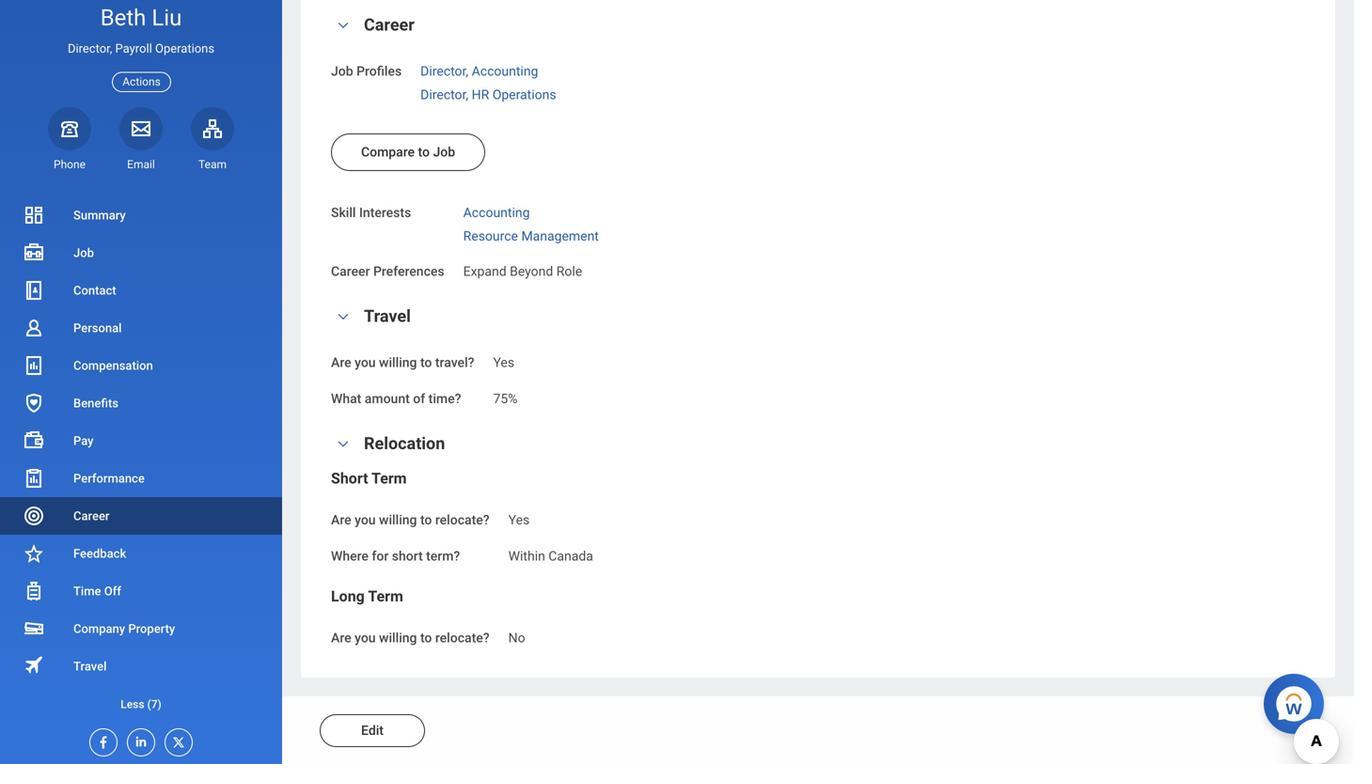 Task type: vqa. For each thing, say whether or not it's contained in the screenshot.
the bottom Director,
yes



Task type: describe. For each thing, give the bounding box(es) containing it.
management
[[521, 228, 599, 244]]

within
[[508, 549, 545, 564]]

email button
[[119, 107, 163, 172]]

career link
[[0, 498, 282, 535]]

of
[[413, 391, 425, 407]]

willing inside long term "group"
[[379, 630, 417, 646]]

benefits
[[73, 396, 118, 411]]

team
[[198, 158, 227, 171]]

are for where for short term?
[[331, 512, 351, 528]]

beyond
[[510, 264, 553, 279]]

1 vertical spatial accounting
[[463, 205, 530, 221]]

travel?
[[435, 355, 474, 370]]

director, accounting link
[[421, 60, 538, 79]]

time off
[[73, 585, 121, 599]]

pay link
[[0, 422, 282, 460]]

team beth liu element
[[191, 157, 234, 172]]

travel group
[[331, 304, 1306, 409]]

director, hr operations
[[421, 87, 556, 102]]

to inside compare to job button
[[418, 144, 430, 160]]

0 vertical spatial accounting
[[472, 63, 538, 79]]

feedback
[[73, 547, 126, 561]]

willing for amount
[[379, 355, 417, 370]]

director, hr operations link
[[421, 83, 556, 102]]

yes element for are you willing to travel?
[[493, 351, 515, 370]]

summary link
[[0, 197, 282, 234]]

email
[[127, 158, 155, 171]]

what amount of time?
[[331, 391, 461, 407]]

company
[[73, 622, 125, 636]]

payroll
[[115, 42, 152, 56]]

willing for for
[[379, 512, 417, 528]]

property
[[128, 622, 175, 636]]

mail image
[[130, 117, 152, 140]]

long term group
[[331, 587, 1306, 648]]

yes for are you willing to travel?
[[493, 355, 515, 370]]

time off image
[[23, 580, 45, 603]]

career for career button
[[364, 15, 415, 35]]

less (7) button
[[0, 694, 282, 716]]

yes element for are you willing to relocate?
[[508, 509, 530, 528]]

less (7)
[[121, 698, 162, 712]]

director, for director, payroll operations
[[68, 42, 112, 56]]

phone
[[54, 158, 86, 171]]

no element
[[508, 627, 525, 646]]

short
[[392, 549, 423, 564]]

job profiles
[[331, 63, 402, 79]]

benefits image
[[23, 392, 45, 415]]

career inside list
[[73, 509, 110, 523]]

accounting link
[[463, 201, 530, 221]]

hr
[[472, 87, 489, 102]]

beth liu
[[100, 4, 182, 31]]

term for long term
[[368, 588, 403, 606]]

travel inside group
[[364, 306, 411, 326]]

time off link
[[0, 573, 282, 610]]

personal link
[[0, 309, 282, 347]]

personal
[[73, 321, 122, 335]]

expand beyond role element
[[463, 260, 582, 279]]

interests
[[359, 205, 411, 221]]

performance link
[[0, 460, 282, 498]]

what
[[331, 391, 361, 407]]

company property link
[[0, 610, 282, 648]]

you for what
[[355, 355, 376, 370]]

operations for director, hr operations
[[493, 87, 556, 102]]

x image
[[166, 730, 186, 751]]

liu
[[152, 4, 182, 31]]

travel image
[[23, 654, 45, 677]]

are you willing to relocate? for no
[[331, 630, 490, 646]]

career image
[[23, 505, 45, 528]]

compare
[[361, 144, 415, 160]]

to inside travel group
[[420, 355, 432, 370]]

director, accounting
[[421, 63, 538, 79]]

career group
[[331, 13, 1306, 282]]

within canada element
[[508, 545, 593, 564]]

feedback image
[[23, 543, 45, 565]]

phone image
[[56, 117, 83, 140]]

role
[[557, 264, 582, 279]]

compare to job
[[361, 144, 455, 160]]

where for short term?
[[331, 549, 460, 564]]

job for job profiles
[[331, 63, 353, 79]]

no
[[508, 630, 525, 646]]

job inside button
[[433, 144, 455, 160]]

short term button
[[331, 470, 407, 488]]

are you willing to relocate? for yes
[[331, 512, 490, 528]]

phone button
[[48, 107, 91, 172]]

job for job
[[73, 246, 94, 260]]

performance
[[73, 472, 145, 486]]

pay image
[[23, 430, 45, 452]]

summary image
[[23, 204, 45, 227]]

long term button
[[331, 588, 403, 606]]

short term group
[[331, 469, 1306, 567]]

to inside long term "group"
[[420, 630, 432, 646]]

director, for director, hr operations
[[421, 87, 469, 102]]

relocation button
[[364, 434, 445, 454]]

relocation group
[[331, 432, 1306, 648]]



Task type: locate. For each thing, give the bounding box(es) containing it.
job
[[331, 63, 353, 79], [433, 144, 455, 160], [73, 246, 94, 260]]

willing up what amount of time? at the bottom left of the page
[[379, 355, 417, 370]]

long term
[[331, 588, 403, 606]]

feedback link
[[0, 535, 282, 573]]

term down relocation button
[[372, 470, 407, 488]]

1 vertical spatial career
[[331, 264, 370, 279]]

relocate? for yes
[[435, 512, 490, 528]]

are inside "short term" group
[[331, 512, 351, 528]]

yes element up the 75% element
[[493, 351, 515, 370]]

2 chevron down image from the top
[[332, 438, 355, 451]]

contact
[[73, 284, 116, 298]]

resource management
[[463, 228, 599, 244]]

you up what
[[355, 355, 376, 370]]

career right chevron down icon in the left top of the page
[[364, 15, 415, 35]]

team link
[[191, 107, 234, 172]]

term?
[[426, 549, 460, 564]]

are you willing to relocate? down long term button
[[331, 630, 490, 646]]

where
[[331, 549, 369, 564]]

preferences
[[373, 264, 445, 279]]

yes up the 75% element
[[493, 355, 515, 370]]

travel button
[[364, 306, 411, 326]]

off
[[104, 585, 121, 599]]

willing up where for short term? on the left bottom of page
[[379, 512, 417, 528]]

operations
[[155, 42, 214, 56], [493, 87, 556, 102]]

director, left payroll
[[68, 42, 112, 56]]

email beth liu element
[[119, 157, 163, 172]]

job right compare on the top left of the page
[[433, 144, 455, 160]]

to down term?
[[420, 630, 432, 646]]

list
[[0, 197, 282, 723]]

willing inside travel group
[[379, 355, 417, 370]]

for
[[372, 549, 389, 564]]

chevron down image
[[332, 19, 355, 32]]

you for where
[[355, 512, 376, 528]]

0 vertical spatial director,
[[68, 42, 112, 56]]

expand
[[463, 264, 507, 279]]

director, inside navigation pane region
[[68, 42, 112, 56]]

0 vertical spatial items selected list
[[421, 60, 587, 103]]

you down long term button
[[355, 630, 376, 646]]

are
[[331, 355, 351, 370], [331, 512, 351, 528], [331, 630, 351, 646]]

canada
[[549, 549, 593, 564]]

are you willing to relocate? up short
[[331, 512, 490, 528]]

job left profiles
[[331, 63, 353, 79]]

chevron down image left travel button
[[332, 310, 355, 323]]

(7)
[[147, 698, 162, 712]]

company property image
[[23, 618, 45, 641]]

are up where at bottom
[[331, 512, 351, 528]]

2 vertical spatial director,
[[421, 87, 469, 102]]

navigation pane region
[[0, 0, 282, 765]]

director, for director, accounting
[[421, 63, 469, 79]]

actions
[[122, 75, 161, 88]]

willing down long term button
[[379, 630, 417, 646]]

to up term?
[[420, 512, 432, 528]]

relocate? inside long term "group"
[[435, 630, 490, 646]]

1 you from the top
[[355, 355, 376, 370]]

1 vertical spatial are you willing to relocate?
[[331, 630, 490, 646]]

career up travel button
[[331, 264, 370, 279]]

1 chevron down image from the top
[[332, 310, 355, 323]]

resource
[[463, 228, 518, 244]]

0 vertical spatial travel
[[364, 306, 411, 326]]

are down "long"
[[331, 630, 351, 646]]

term right "long"
[[368, 588, 403, 606]]

chevron down image up short
[[332, 438, 355, 451]]

phone beth liu element
[[48, 157, 91, 172]]

compensation
[[73, 359, 153, 373]]

to inside "short term" group
[[420, 512, 432, 528]]

1 willing from the top
[[379, 355, 417, 370]]

items selected list
[[421, 60, 587, 103], [463, 201, 629, 245]]

to right compare on the top left of the page
[[418, 144, 430, 160]]

are you willing to travel?
[[331, 355, 474, 370]]

3 willing from the top
[[379, 630, 417, 646]]

75%
[[493, 391, 518, 407]]

1 vertical spatial yes
[[508, 512, 530, 528]]

2 you from the top
[[355, 512, 376, 528]]

1 vertical spatial operations
[[493, 87, 556, 102]]

less (7) button
[[0, 686, 282, 723]]

chevron down image inside travel group
[[332, 310, 355, 323]]

are up what
[[331, 355, 351, 370]]

75% element
[[493, 388, 518, 407]]

term inside "group"
[[368, 588, 403, 606]]

are you willing to relocate? inside "short term" group
[[331, 512, 490, 528]]

accounting up "resource"
[[463, 205, 530, 221]]

career button
[[364, 15, 415, 35]]

edit button
[[320, 715, 425, 748]]

0 vertical spatial term
[[372, 470, 407, 488]]

2 are from the top
[[331, 512, 351, 528]]

2 relocate? from the top
[[435, 630, 490, 646]]

summary
[[73, 208, 126, 222]]

1 vertical spatial yes element
[[508, 509, 530, 528]]

1 are from the top
[[331, 355, 351, 370]]

you
[[355, 355, 376, 370], [355, 512, 376, 528], [355, 630, 376, 646]]

time?
[[429, 391, 461, 407]]

operations right hr
[[493, 87, 556, 102]]

director, payroll operations
[[68, 42, 214, 56]]

compare to job button
[[331, 134, 485, 171]]

beth
[[100, 4, 146, 31]]

willing inside "short term" group
[[379, 512, 417, 528]]

operations inside navigation pane region
[[155, 42, 214, 56]]

1 vertical spatial travel
[[73, 660, 107, 674]]

operations inside career group
[[493, 87, 556, 102]]

1 horizontal spatial travel
[[364, 306, 411, 326]]

1 vertical spatial relocate?
[[435, 630, 490, 646]]

1 vertical spatial job
[[433, 144, 455, 160]]

term
[[372, 470, 407, 488], [368, 588, 403, 606]]

are you willing to relocate? inside long term "group"
[[331, 630, 490, 646]]

relocate? for no
[[435, 630, 490, 646]]

chevron down image
[[332, 310, 355, 323], [332, 438, 355, 451]]

personal image
[[23, 317, 45, 340]]

are for what amount of time?
[[331, 355, 351, 370]]

job image
[[23, 242, 45, 264]]

1 horizontal spatial operations
[[493, 87, 556, 102]]

skill interests
[[331, 205, 411, 221]]

compensation image
[[23, 355, 45, 377]]

1 vertical spatial you
[[355, 512, 376, 528]]

1 vertical spatial term
[[368, 588, 403, 606]]

term inside group
[[372, 470, 407, 488]]

2 vertical spatial you
[[355, 630, 376, 646]]

0 vertical spatial yes element
[[493, 351, 515, 370]]

chevron down image for relocation
[[332, 438, 355, 451]]

0 horizontal spatial job
[[73, 246, 94, 260]]

to
[[418, 144, 430, 160], [420, 355, 432, 370], [420, 512, 432, 528], [420, 630, 432, 646]]

contact link
[[0, 272, 282, 309]]

are inside long term "group"
[[331, 630, 351, 646]]

chevron down image inside relocation group
[[332, 438, 355, 451]]

chevron down image for travel
[[332, 310, 355, 323]]

actions button
[[112, 72, 171, 92]]

term for short term
[[372, 470, 407, 488]]

2 vertical spatial career
[[73, 509, 110, 523]]

relocate? inside "short term" group
[[435, 512, 490, 528]]

operations down liu
[[155, 42, 214, 56]]

0 vertical spatial are
[[331, 355, 351, 370]]

you inside long term "group"
[[355, 630, 376, 646]]

2 are you willing to relocate? from the top
[[331, 630, 490, 646]]

0 vertical spatial operations
[[155, 42, 214, 56]]

items selected list for skill interests
[[463, 201, 629, 245]]

items selected list containing accounting
[[463, 201, 629, 245]]

0 vertical spatial chevron down image
[[332, 310, 355, 323]]

short term
[[331, 470, 407, 488]]

0 vertical spatial career
[[364, 15, 415, 35]]

3 are from the top
[[331, 630, 351, 646]]

0 vertical spatial you
[[355, 355, 376, 370]]

operations for director, payroll operations
[[155, 42, 214, 56]]

travel down career preferences
[[364, 306, 411, 326]]

yes inside "short term" group
[[508, 512, 530, 528]]

are inside travel group
[[331, 355, 351, 370]]

travel inside navigation pane region
[[73, 660, 107, 674]]

1 vertical spatial are
[[331, 512, 351, 528]]

yes element up the within
[[508, 509, 530, 528]]

yes inside travel group
[[493, 355, 515, 370]]

career up feedback at the bottom left
[[73, 509, 110, 523]]

items selected list for job profiles
[[421, 60, 587, 103]]

benefits link
[[0, 385, 282, 422]]

0 horizontal spatial travel
[[73, 660, 107, 674]]

1 vertical spatial willing
[[379, 512, 417, 528]]

2 willing from the top
[[379, 512, 417, 528]]

long
[[331, 588, 365, 606]]

1 vertical spatial items selected list
[[463, 201, 629, 245]]

2 vertical spatial are
[[331, 630, 351, 646]]

facebook image
[[90, 730, 111, 751]]

1 vertical spatial director,
[[421, 63, 469, 79]]

time
[[73, 585, 101, 599]]

career for career preferences
[[331, 264, 370, 279]]

yes for are you willing to relocate?
[[508, 512, 530, 528]]

job inside list
[[73, 246, 94, 260]]

0 vertical spatial yes
[[493, 355, 515, 370]]

skill
[[331, 205, 356, 221]]

career preferences
[[331, 264, 445, 279]]

expand beyond role
[[463, 264, 582, 279]]

company property
[[73, 622, 175, 636]]

within canada
[[508, 549, 593, 564]]

resource management link
[[463, 225, 599, 244]]

3 you from the top
[[355, 630, 376, 646]]

career
[[364, 15, 415, 35], [331, 264, 370, 279], [73, 509, 110, 523]]

1 are you willing to relocate? from the top
[[331, 512, 490, 528]]

0 vertical spatial willing
[[379, 355, 417, 370]]

yes up the within
[[508, 512, 530, 528]]

items selected list containing director, accounting
[[421, 60, 587, 103]]

performance image
[[23, 467, 45, 490]]

1 horizontal spatial job
[[331, 63, 353, 79]]

job link
[[0, 234, 282, 272]]

2 vertical spatial job
[[73, 246, 94, 260]]

director, left hr
[[421, 87, 469, 102]]

yes element
[[493, 351, 515, 370], [508, 509, 530, 528]]

willing
[[379, 355, 417, 370], [379, 512, 417, 528], [379, 630, 417, 646]]

amount
[[365, 391, 410, 407]]

linkedin image
[[128, 730, 149, 750]]

job up contact
[[73, 246, 94, 260]]

director,
[[68, 42, 112, 56], [421, 63, 469, 79], [421, 87, 469, 102]]

travel link
[[0, 648, 282, 686]]

relocation
[[364, 434, 445, 454]]

short
[[331, 470, 368, 488]]

view team image
[[201, 117, 224, 140]]

pay
[[73, 434, 94, 448]]

to left travel?
[[420, 355, 432, 370]]

list containing summary
[[0, 197, 282, 723]]

1 vertical spatial chevron down image
[[332, 438, 355, 451]]

relocate?
[[435, 512, 490, 528], [435, 630, 490, 646]]

profiles
[[357, 63, 402, 79]]

edit
[[361, 723, 384, 739]]

0 horizontal spatial operations
[[155, 42, 214, 56]]

2 horizontal spatial job
[[433, 144, 455, 160]]

you inside "short term" group
[[355, 512, 376, 528]]

compensation link
[[0, 347, 282, 385]]

less
[[121, 698, 144, 712]]

contact image
[[23, 279, 45, 302]]

yes
[[493, 355, 515, 370], [508, 512, 530, 528]]

you up for
[[355, 512, 376, 528]]

2 vertical spatial willing
[[379, 630, 417, 646]]

relocate? up term?
[[435, 512, 490, 528]]

you inside travel group
[[355, 355, 376, 370]]

1 relocate? from the top
[[435, 512, 490, 528]]

are you willing to relocate?
[[331, 512, 490, 528], [331, 630, 490, 646]]

travel
[[364, 306, 411, 326], [73, 660, 107, 674]]

0 vertical spatial relocate?
[[435, 512, 490, 528]]

0 vertical spatial job
[[331, 63, 353, 79]]

travel down company
[[73, 660, 107, 674]]

0 vertical spatial are you willing to relocate?
[[331, 512, 490, 528]]

accounting up director, hr operations link at the left top
[[472, 63, 538, 79]]

relocate? left no
[[435, 630, 490, 646]]

director, up director, hr operations link at the left top
[[421, 63, 469, 79]]



